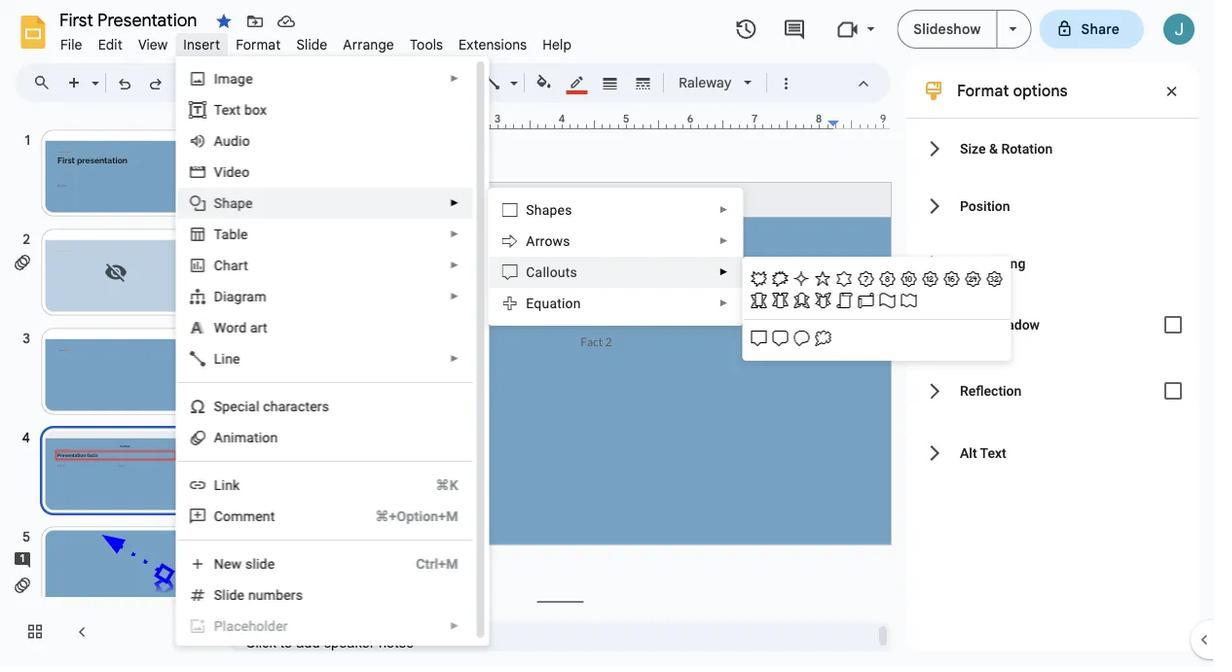 Task type: describe. For each thing, give the bounding box(es) containing it.
alt text tab
[[906, 424, 1198, 482]]

down ribbon image
[[769, 290, 791, 312]]

format for format options
[[957, 81, 1009, 100]]

1 cell from the left
[[919, 290, 941, 312]]

iagram
[[223, 289, 266, 305]]

size & rotation tab
[[906, 120, 1198, 177]]

menu bar banner
[[0, 0, 1214, 668]]

mage
[[217, 71, 252, 87]]

⌘+option+m element
[[351, 507, 458, 527]]

e quation
[[526, 295, 581, 312]]

video v element
[[214, 164, 255, 180]]

format options section
[[906, 63, 1198, 652]]

options
[[1013, 81, 1068, 100]]

laceholder
[[222, 619, 287, 635]]

share
[[1081, 20, 1120, 37]]

rotation
[[1001, 140, 1053, 157]]

toggle shadow image
[[1154, 306, 1193, 345]]

nimation
[[223, 430, 277, 446]]

2 cell from the left
[[941, 290, 962, 312]]

hape
[[222, 195, 252, 211]]

► for laceholder
[[449, 621, 459, 632]]

4 cell from the left
[[984, 290, 1005, 312]]

ta b le
[[214, 226, 247, 242]]

32-point star image
[[984, 269, 1005, 290]]

s for hapes
[[526, 202, 534, 218]]

view
[[138, 36, 168, 53]]

link k element
[[214, 478, 245, 494]]

a for rrows
[[526, 233, 535, 249]]

chart h element
[[214, 258, 254, 274]]

v
[[214, 164, 222, 180]]

double wave image
[[898, 290, 919, 312]]

s for hape
[[214, 195, 222, 211]]

text box t element
[[214, 102, 272, 118]]

w ord art
[[214, 320, 267, 336]]

ext
[[221, 102, 240, 118]]

animation a element
[[214, 430, 283, 446]]

le
[[237, 226, 247, 242]]

size & rotation
[[960, 140, 1053, 157]]

word art w element
[[214, 320, 273, 336]]

format options
[[957, 81, 1068, 100]]

explosion 1 image
[[748, 269, 769, 290]]

⌘k
[[435, 478, 458, 494]]

raleway option
[[679, 69, 732, 96]]

Star checkbox
[[210, 8, 238, 35]]

menu containing i
[[176, 56, 489, 646]]

ctrl+m element
[[392, 555, 458, 574]]

drop
[[960, 317, 989, 333]]

w
[[214, 320, 226, 336]]

slide numbers e element
[[214, 588, 308, 604]]

curved up ribbon image
[[791, 290, 812, 312]]

lin
[[214, 478, 232, 494]]

m
[[231, 509, 243, 525]]

menu containing s
[[488, 188, 743, 326]]

cloud callout image
[[812, 328, 834, 350]]

v ideo
[[214, 164, 249, 180]]

text fitting
[[960, 255, 1026, 271]]

edit menu item
[[90, 33, 130, 56]]

h
[[223, 258, 230, 274]]

c for allouts
[[526, 264, 535, 280]]

box
[[244, 102, 266, 118]]

view menu item
[[130, 33, 176, 56]]

horizontal scroll image
[[855, 290, 877, 312]]

16-point star image
[[941, 269, 962, 290]]

a u dio
[[214, 133, 250, 149]]

d iagram
[[214, 289, 266, 305]]

6-point star image
[[834, 269, 855, 290]]

navigation inside 'format options' application
[[0, 110, 214, 668]]

&
[[989, 140, 998, 157]]

explosion 2 image
[[769, 269, 791, 290]]

fill color: transparent image
[[533, 69, 555, 94]]

slide
[[296, 36, 327, 53]]

a rrows
[[526, 233, 570, 249]]

up ribbon image
[[748, 290, 769, 312]]

art for c h art
[[230, 258, 248, 274]]

presentation options image
[[1009, 27, 1017, 31]]

dio
[[230, 133, 250, 149]]

n
[[214, 556, 223, 572]]

shape s element
[[214, 195, 258, 211]]

tools
[[410, 36, 443, 53]]

ment
[[243, 509, 275, 525]]

curved down ribbon image
[[812, 290, 834, 312]]

Toggle reflection checkbox
[[1154, 372, 1193, 411]]

spe
[[214, 399, 237, 415]]

border color: red image
[[566, 69, 589, 94]]

fitting
[[990, 255, 1026, 271]]

vertical scroll image
[[834, 290, 855, 312]]

10-point star image
[[898, 269, 919, 290]]

menu bar inside menu bar banner
[[53, 25, 579, 57]]

► for quation
[[719, 298, 729, 309]]

main toolbar
[[57, 68, 801, 97]]

Toggle shadow checkbox
[[1154, 306, 1193, 345]]

12-point star image
[[919, 269, 941, 290]]

table b element
[[214, 226, 253, 242]]

1 row from the top
[[748, 269, 1005, 290]]

⌘k element
[[412, 476, 458, 496]]

file menu item
[[53, 33, 90, 56]]

slide menu item
[[289, 33, 335, 56]]

ctrl+m
[[415, 556, 458, 572]]

alt text
[[960, 445, 1006, 461]]

a for nimation
[[214, 430, 223, 446]]

c allouts
[[526, 264, 577, 280]]

a nimation
[[214, 430, 277, 446]]

help
[[543, 36, 572, 53]]

rounded rectangular callout image
[[769, 328, 791, 350]]

edit
[[98, 36, 123, 53]]

share button
[[1039, 10, 1144, 49]]

d
[[214, 289, 223, 305]]

► for rrows
[[719, 236, 729, 247]]

e
[[526, 295, 534, 312]]

slid e numbers
[[214, 588, 303, 604]]

lin k
[[214, 478, 239, 494]]

t
[[214, 102, 221, 118]]

► for hape
[[449, 198, 459, 209]]

extensions menu item
[[451, 33, 535, 56]]

position
[[960, 198, 1010, 214]]

text inside alt text tab
[[980, 445, 1006, 461]]

s hape
[[214, 195, 252, 211]]

u
[[223, 133, 230, 149]]

drop shadow
[[960, 317, 1040, 333]]

k
[[232, 478, 239, 494]]



Task type: locate. For each thing, give the bounding box(es) containing it.
menu item
[[177, 611, 472, 643]]

p laceholder
[[214, 619, 287, 635]]

co
[[214, 509, 231, 525]]

p
[[214, 619, 222, 635]]

a
[[214, 133, 223, 149], [526, 233, 535, 249], [214, 430, 223, 446]]

0 vertical spatial art
[[230, 258, 248, 274]]

slideshow button
[[897, 10, 997, 49]]

ta
[[214, 226, 229, 242]]

Rename text field
[[53, 8, 208, 31]]

slid
[[214, 588, 237, 604]]

format menu item
[[228, 33, 289, 56]]

navigation
[[0, 110, 214, 668]]

c
[[237, 399, 244, 415]]

line
[[214, 351, 240, 367]]

menu item containing p
[[177, 611, 472, 643]]

i mage
[[214, 71, 252, 87]]

comment m element
[[214, 509, 280, 525]]

ew
[[223, 556, 241, 572]]

audio u element
[[214, 133, 255, 149]]

border dash option
[[632, 69, 655, 96]]

spe c ial characters
[[214, 399, 329, 415]]

position tab
[[906, 177, 1198, 235]]

new slide n element
[[214, 556, 280, 572]]

text left fitting
[[960, 255, 986, 271]]

1 vertical spatial art
[[250, 320, 267, 336]]

2 row from the top
[[748, 290, 1005, 312]]

art for w ord art
[[250, 320, 267, 336]]

format options application
[[0, 0, 1214, 668]]

text inside the text fitting tab
[[960, 255, 986, 271]]

0 vertical spatial text
[[960, 255, 986, 271]]

allouts
[[535, 264, 577, 280]]

c for h
[[214, 258, 223, 274]]

► for iagram
[[449, 291, 459, 302]]

reflection
[[960, 383, 1022, 399]]

s
[[214, 195, 222, 211], [526, 202, 534, 218]]

toggle reflection image
[[1154, 372, 1193, 411]]

1 vertical spatial format
[[957, 81, 1009, 100]]

c
[[214, 258, 223, 274], [526, 264, 535, 280]]

format inside menu item
[[236, 36, 281, 53]]

arrange menu item
[[335, 33, 402, 56]]

oval callout image
[[791, 328, 812, 350]]

► for mage
[[449, 73, 459, 84]]

diagram d element
[[214, 289, 272, 305]]

arrows a element
[[526, 233, 576, 249]]

insert menu item
[[176, 33, 228, 56]]

menu
[[176, 56, 489, 646], [488, 188, 743, 326], [742, 257, 1011, 361]]

characters
[[263, 399, 329, 415]]

a down spe
[[214, 430, 223, 446]]

b
[[229, 226, 237, 242]]

shapes s element
[[526, 202, 578, 218]]

e
[[237, 588, 244, 604]]

raleway
[[679, 74, 732, 91]]

extensions
[[459, 36, 527, 53]]

menu bar containing file
[[53, 25, 579, 57]]

i
[[214, 71, 217, 87]]

row
[[748, 269, 1005, 290], [748, 290, 1005, 312], [748, 328, 1005, 350]]

a down s hapes
[[526, 233, 535, 249]]

text right alt
[[980, 445, 1006, 461]]

4-point star image
[[791, 269, 812, 290]]

special characters c element
[[214, 399, 335, 415]]

2 vertical spatial a
[[214, 430, 223, 446]]

rectangular callout image
[[748, 328, 769, 350]]

callouts c element
[[526, 264, 583, 280]]

a left dio
[[214, 133, 223, 149]]

5-point star image
[[812, 269, 834, 290]]

art
[[230, 258, 248, 274], [250, 320, 267, 336]]

right margin image
[[828, 114, 891, 129]]

image i element
[[214, 71, 258, 87]]

rrows
[[535, 233, 570, 249]]

a for u
[[214, 133, 223, 149]]

format left options
[[957, 81, 1009, 100]]

c h art
[[214, 258, 248, 274]]

text fitting tab
[[906, 235, 1198, 292]]

size
[[960, 140, 986, 157]]

art right ord
[[250, 320, 267, 336]]

1 horizontal spatial c
[[526, 264, 535, 280]]

1 horizontal spatial art
[[250, 320, 267, 336]]

24-point star image
[[962, 269, 984, 290]]

0 vertical spatial format
[[236, 36, 281, 53]]

reflection tab
[[906, 358, 1198, 424]]

placeholder p element
[[214, 619, 293, 635]]

ideo
[[222, 164, 249, 180]]

8-point star image
[[877, 269, 898, 290]]

1 vertical spatial text
[[980, 445, 1006, 461]]

ial
[[244, 399, 259, 415]]

menu bar
[[53, 25, 579, 57]]

cell
[[919, 290, 941, 312], [941, 290, 962, 312], [962, 290, 984, 312], [984, 290, 1005, 312]]

0 horizontal spatial art
[[230, 258, 248, 274]]

arrange
[[343, 36, 394, 53]]

tools menu item
[[402, 33, 451, 56]]

format
[[236, 36, 281, 53], [957, 81, 1009, 100]]

s down v
[[214, 195, 222, 211]]

ord
[[226, 320, 246, 336]]

7-point star image
[[855, 269, 877, 290]]

► for allouts
[[719, 267, 729, 278]]

select line image
[[505, 70, 518, 77]]

slide
[[245, 556, 274, 572]]

left margin image
[[248, 114, 311, 129]]

co m ment
[[214, 509, 275, 525]]

Menus field
[[24, 69, 67, 96]]

quation
[[534, 295, 581, 312]]

drop shadow tab
[[906, 292, 1198, 358]]

3 cell from the left
[[962, 290, 984, 312]]

hapes
[[534, 202, 572, 218]]

line q element
[[214, 351, 246, 367]]

format for format
[[236, 36, 281, 53]]

n ew slide
[[214, 556, 274, 572]]

c up the d
[[214, 258, 223, 274]]

file
[[60, 36, 82, 53]]

numbers
[[248, 588, 303, 604]]

equation e element
[[526, 295, 587, 312]]

c up e
[[526, 264, 535, 280]]

format inside section
[[957, 81, 1009, 100]]

0 horizontal spatial format
[[236, 36, 281, 53]]

wave image
[[877, 290, 898, 312]]

s up a rrows at the left top
[[526, 202, 534, 218]]

alt
[[960, 445, 977, 461]]

help menu item
[[535, 33, 579, 56]]

insert
[[183, 36, 220, 53]]

shadow
[[992, 317, 1040, 333]]

format up image i 'element'
[[236, 36, 281, 53]]

1 horizontal spatial format
[[957, 81, 1009, 100]]

t ext box
[[214, 102, 266, 118]]

⌘+option+m
[[375, 509, 458, 525]]

art up "d iagram"
[[230, 258, 248, 274]]

0 horizontal spatial c
[[214, 258, 223, 274]]

s hapes
[[526, 202, 572, 218]]

►
[[449, 73, 459, 84], [449, 198, 459, 209], [719, 204, 729, 216], [449, 229, 459, 240], [719, 236, 729, 247], [449, 260, 459, 271], [719, 267, 729, 278], [449, 291, 459, 302], [719, 298, 729, 309], [449, 353, 459, 365], [449, 621, 459, 632]]

3 row from the top
[[748, 328, 1005, 350]]

border weight option
[[599, 69, 622, 96]]

1 vertical spatial a
[[526, 233, 535, 249]]

0 vertical spatial a
[[214, 133, 223, 149]]

text
[[960, 255, 986, 271], [980, 445, 1006, 461]]

► for hapes
[[719, 204, 729, 216]]

0 horizontal spatial s
[[214, 195, 222, 211]]

new slide with layout image
[[87, 70, 99, 77]]

► inside menu item
[[449, 621, 459, 632]]

slideshow
[[914, 20, 981, 37]]

1 horizontal spatial s
[[526, 202, 534, 218]]



Task type: vqa. For each thing, say whether or not it's contained in the screenshot.


